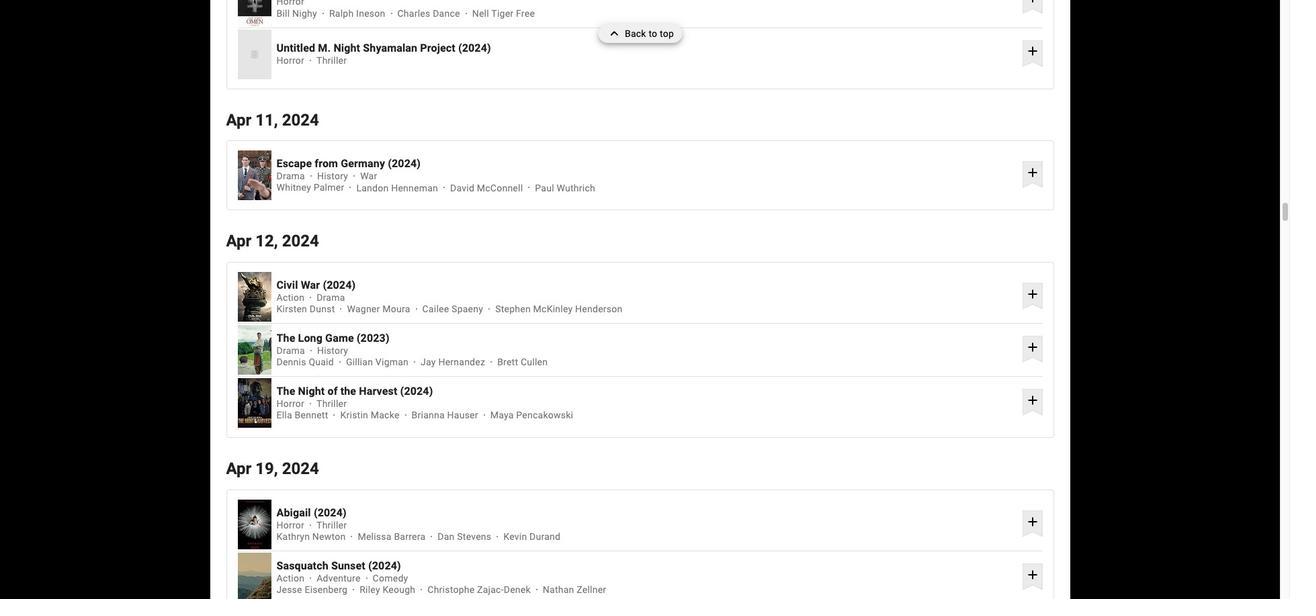 Task type: describe. For each thing, give the bounding box(es) containing it.
stevens
[[457, 532, 492, 543]]

expand less image
[[606, 24, 625, 43]]

david
[[451, 183, 475, 193]]

the night of the harvest (2024) button
[[277, 385, 1018, 398]]

gillian vigman
[[346, 357, 409, 368]]

bill
[[277, 8, 290, 19]]

apr 11, 2024
[[226, 111, 319, 129]]

abigail
[[277, 507, 311, 519]]

add image for harvest
[[1025, 393, 1041, 409]]

(2024) up landon henneman
[[388, 157, 421, 170]]

drama for long
[[277, 346, 305, 356]]

dan stevens
[[438, 532, 492, 543]]

sasquatch sunset (2024) button
[[277, 560, 1018, 573]]

mckinley
[[534, 304, 573, 315]]

kathryn
[[277, 532, 310, 543]]

maya
[[491, 410, 514, 421]]

m.
[[318, 42, 331, 54]]

landon henneman
[[357, 183, 438, 193]]

palmer
[[314, 183, 345, 193]]

kevin durand
[[504, 532, 561, 543]]

of
[[328, 385, 338, 398]]

history for germany
[[317, 171, 348, 182]]

ella bennett
[[277, 410, 328, 421]]

zajac-
[[477, 585, 504, 596]]

untitled
[[277, 42, 315, 54]]

cailee
[[423, 304, 449, 315]]

civil
[[277, 279, 298, 292]]

ineson
[[356, 8, 386, 19]]

christophe
[[428, 585, 475, 596]]

back to top button
[[598, 24, 683, 43]]

stephen
[[496, 304, 531, 315]]

thriller for night
[[317, 55, 347, 66]]

kevin
[[504, 532, 527, 543]]

jesse eisenberg
[[277, 585, 348, 596]]

henning fischer and paul wuthrich in escape from germany (2024) image
[[238, 151, 271, 201]]

2024 for apr 12, 2024
[[282, 232, 319, 251]]

group for the night of the harvest (2024)
[[238, 379, 271, 428]]

civil war (2024) button
[[277, 279, 1018, 292]]

3 add image from the top
[[1025, 514, 1041, 530]]

brett
[[498, 357, 519, 368]]

horror for the
[[277, 399, 305, 410]]

brett cullen
[[498, 357, 548, 368]]

nathan
[[543, 585, 575, 596]]

abigail (2024) button
[[277, 507, 1018, 519]]

(2024) up brianna
[[400, 385, 433, 398]]

0 horizontal spatial war
[[301, 279, 320, 292]]

1 group from the top
[[238, 0, 271, 26]]

riley keough
[[360, 585, 416, 596]]

paul wuthrich
[[535, 183, 596, 193]]

wagner moura
[[347, 304, 410, 315]]

the for the long game (2023)
[[277, 332, 295, 345]]

escape from germany (2024)
[[277, 157, 421, 170]]

hauser
[[448, 410, 479, 421]]

the long game (2023) image
[[238, 326, 271, 375]]

group for untitled m. night shyamalan project (2024)
[[238, 29, 271, 79]]

apr 19, 2024
[[226, 460, 319, 479]]

(2024) up newton
[[314, 507, 347, 519]]

whitney
[[277, 183, 311, 193]]

ralph ineson
[[329, 8, 386, 19]]

from
[[315, 157, 338, 170]]

charles dance
[[398, 8, 460, 19]]

newton
[[313, 532, 346, 543]]

keough
[[383, 585, 416, 596]]

zellner
[[577, 585, 607, 596]]

civil war (2024) image
[[238, 272, 271, 322]]

henderson
[[576, 304, 623, 315]]

add image for project
[[1025, 43, 1041, 59]]

untitled m. night shyamalan project (2024) button
[[277, 42, 1018, 54]]

escape
[[277, 157, 312, 170]]

brianna
[[412, 410, 445, 421]]

ella
[[277, 410, 292, 421]]

the night of the harvest (2024)
[[277, 385, 433, 398]]

maya pencakowski
[[491, 410, 574, 421]]

12,
[[256, 232, 278, 251]]

adventure
[[317, 573, 361, 584]]

landon
[[357, 183, 389, 193]]

2024 for apr 19, 2024
[[282, 460, 319, 479]]

david mcconnell
[[451, 183, 523, 193]]

sasquatch sunset (2024)
[[277, 560, 401, 573]]

action for sasquatch
[[277, 573, 305, 584]]

(2024) up comedy
[[368, 560, 401, 573]]

apr for apr 12, 2024
[[226, 232, 252, 251]]



Task type: vqa. For each thing, say whether or not it's contained in the screenshot.
Series within the Every Star Trek Series and Film Ranked by IMDb Rating
no



Task type: locate. For each thing, give the bounding box(es) containing it.
1 action from the top
[[277, 293, 305, 303]]

moura
[[383, 304, 410, 315]]

drama for from
[[277, 171, 305, 182]]

kristin macke
[[341, 410, 400, 421]]

2024
[[282, 111, 319, 129], [282, 232, 319, 251], [282, 460, 319, 479]]

add image for sasquatch sunset (2024)
[[1025, 567, 1041, 584]]

nighy
[[293, 8, 317, 19]]

history for game
[[317, 346, 348, 356]]

3 group from the top
[[238, 151, 271, 201]]

barrera
[[394, 532, 426, 543]]

2 vertical spatial horror
[[277, 520, 305, 531]]

alisha weir in abigail (2024) image
[[238, 500, 271, 550]]

cullen
[[521, 357, 548, 368]]

0 vertical spatial the
[[277, 332, 295, 345]]

8 group from the top
[[238, 553, 271, 600]]

wagner
[[347, 304, 380, 315]]

2 horror from the top
[[277, 399, 305, 410]]

2 2024 from the top
[[282, 232, 319, 251]]

3 2024 from the top
[[282, 460, 319, 479]]

1 vertical spatial the
[[277, 385, 295, 398]]

0 vertical spatial action
[[277, 293, 305, 303]]

kirsten dunst
[[277, 304, 335, 315]]

2 vertical spatial add image
[[1025, 514, 1041, 530]]

group down the first omen (2024) image
[[238, 29, 271, 79]]

0 vertical spatial thriller
[[317, 55, 347, 66]]

sunset
[[331, 560, 366, 573]]

3 thriller from the top
[[317, 520, 347, 531]]

long
[[298, 332, 323, 345]]

apr for apr 11, 2024
[[226, 111, 252, 129]]

group
[[238, 0, 271, 26], [238, 29, 271, 79], [238, 151, 271, 201], [238, 272, 271, 322], [238, 326, 271, 375], [238, 379, 271, 428], [238, 500, 271, 550], [238, 553, 271, 600]]

group left whitney
[[238, 151, 271, 201]]

action for civil
[[277, 293, 305, 303]]

5 group from the top
[[238, 326, 271, 375]]

free
[[516, 8, 535, 19]]

top
[[660, 28, 674, 39]]

durand
[[530, 532, 561, 543]]

nell
[[472, 8, 489, 19]]

the for the night of the harvest (2024)
[[277, 385, 295, 398]]

add image for escape from germany (2024)
[[1025, 165, 1041, 181]]

0 vertical spatial history
[[317, 171, 348, 182]]

brianna hauser
[[412, 410, 479, 421]]

history down the long game (2023)
[[317, 346, 348, 356]]

dennis
[[277, 357, 306, 368]]

drama
[[277, 171, 305, 182], [317, 293, 345, 303], [277, 346, 305, 356]]

1 vertical spatial drama
[[317, 293, 345, 303]]

2 apr from the top
[[226, 232, 252, 251]]

3 apr from the top
[[226, 460, 252, 479]]

1 vertical spatial add image
[[1025, 393, 1041, 409]]

1 vertical spatial night
[[298, 385, 325, 398]]

group left dennis
[[238, 326, 271, 375]]

melissa
[[358, 532, 392, 543]]

5 add image from the top
[[1025, 567, 1041, 584]]

abigail (2024)
[[277, 507, 347, 519]]

war up landon
[[361, 171, 378, 182]]

1 the from the top
[[277, 332, 295, 345]]

war
[[361, 171, 378, 182], [301, 279, 320, 292]]

add image for the long game (2023)
[[1025, 340, 1041, 356]]

2 add image from the top
[[1025, 165, 1041, 181]]

2 vertical spatial drama
[[277, 346, 305, 356]]

(2023)
[[357, 332, 390, 345]]

apr for apr 19, 2024
[[226, 460, 252, 479]]

group left ella
[[238, 379, 271, 428]]

(2024)
[[459, 42, 491, 54], [388, 157, 421, 170], [323, 279, 356, 292], [400, 385, 433, 398], [314, 507, 347, 519], [368, 560, 401, 573]]

(2024) down nell
[[459, 42, 491, 54]]

0 horizontal spatial night
[[298, 385, 325, 398]]

thriller down m.
[[317, 55, 347, 66]]

1 add image from the top
[[1025, 43, 1041, 59]]

drama up dennis
[[277, 346, 305, 356]]

add image
[[1025, 43, 1041, 59], [1025, 393, 1041, 409], [1025, 514, 1041, 530]]

sasquatch sunset (2024) image
[[238, 553, 271, 600]]

harvest
[[359, 385, 398, 398]]

2 action from the top
[[277, 573, 305, 584]]

jay
[[421, 357, 436, 368]]

horror
[[277, 55, 305, 66], [277, 399, 305, 410], [277, 520, 305, 531]]

war right civil
[[301, 279, 320, 292]]

6 group from the top
[[238, 379, 271, 428]]

group for the long game (2023)
[[238, 326, 271, 375]]

1 add image from the top
[[1025, 0, 1041, 6]]

thriller
[[317, 55, 347, 66], [317, 399, 347, 410], [317, 520, 347, 531]]

shyamalan
[[363, 42, 418, 54]]

untitled m. night shyamalan project (2024)
[[277, 42, 491, 54]]

christophe zajac-denek
[[428, 585, 531, 596]]

1 vertical spatial action
[[277, 573, 305, 584]]

the up ella
[[277, 385, 295, 398]]

horror for untitled
[[277, 55, 305, 66]]

0 vertical spatial horror
[[277, 55, 305, 66]]

horror for abigail
[[277, 520, 305, 531]]

the
[[277, 332, 295, 345], [277, 385, 295, 398]]

1 vertical spatial history
[[317, 346, 348, 356]]

group for sasquatch sunset (2024)
[[238, 553, 271, 600]]

drama up whitney
[[277, 171, 305, 182]]

the long game (2023) button
[[277, 332, 1018, 345]]

thriller for of
[[317, 399, 347, 410]]

sasquatch
[[277, 560, 329, 573]]

dennis quaid
[[277, 357, 334, 368]]

1 thriller from the top
[[317, 55, 347, 66]]

the first omen (2024) image
[[238, 0, 271, 26]]

1 2024 from the top
[[282, 111, 319, 129]]

11,
[[256, 111, 278, 129]]

the
[[341, 385, 356, 398]]

2024 right 12,
[[282, 232, 319, 251]]

nell tiger free
[[472, 8, 535, 19]]

apr left 19,
[[226, 460, 252, 479]]

4 group from the top
[[238, 272, 271, 322]]

movie image
[[249, 49, 260, 60]]

dunst
[[310, 304, 335, 315]]

mcconnell
[[477, 183, 523, 193]]

drama up dunst
[[317, 293, 345, 303]]

back to top
[[625, 28, 674, 39]]

denek
[[504, 585, 531, 596]]

1 vertical spatial thriller
[[317, 399, 347, 410]]

to
[[649, 28, 658, 39]]

night right m.
[[334, 42, 361, 54]]

2 history from the top
[[317, 346, 348, 356]]

1 horror from the top
[[277, 55, 305, 66]]

escape from germany (2024) button
[[277, 157, 1018, 170]]

2 the from the top
[[277, 385, 295, 398]]

2 thriller from the top
[[317, 399, 347, 410]]

thriller down of
[[317, 399, 347, 410]]

group for escape from germany (2024)
[[238, 151, 271, 201]]

group left 'jesse'
[[238, 553, 271, 600]]

henneman
[[391, 183, 438, 193]]

0 vertical spatial apr
[[226, 111, 252, 129]]

group left civil
[[238, 272, 271, 322]]

3 horror from the top
[[277, 520, 305, 531]]

kirsten
[[277, 304, 307, 315]]

group left bill at left top
[[238, 0, 271, 26]]

2 vertical spatial thriller
[[317, 520, 347, 531]]

group left kathryn
[[238, 500, 271, 550]]

action up 'jesse'
[[277, 573, 305, 584]]

1 apr from the top
[[226, 111, 252, 129]]

wuthrich
[[557, 183, 596, 193]]

1 horizontal spatial night
[[334, 42, 361, 54]]

project
[[420, 42, 456, 54]]

pencakowski
[[517, 410, 574, 421]]

1 vertical spatial 2024
[[282, 232, 319, 251]]

civil war (2024)
[[277, 279, 356, 292]]

germany
[[341, 157, 385, 170]]

0 vertical spatial drama
[[277, 171, 305, 182]]

2024 right 19,
[[282, 460, 319, 479]]

apr left 11, at left
[[226, 111, 252, 129]]

2 vertical spatial 2024
[[282, 460, 319, 479]]

action up kirsten
[[277, 293, 305, 303]]

2 vertical spatial apr
[[226, 460, 252, 479]]

comedy
[[373, 573, 408, 584]]

kristin
[[341, 410, 369, 421]]

thriller up newton
[[317, 520, 347, 531]]

apr left 12,
[[226, 232, 252, 251]]

cailee spaeny
[[423, 304, 484, 315]]

the left long on the left of the page
[[277, 332, 295, 345]]

jay hernandez
[[421, 357, 486, 368]]

hernandez
[[439, 357, 486, 368]]

2 add image from the top
[[1025, 393, 1041, 409]]

horror up kathryn
[[277, 520, 305, 531]]

riley
[[360, 585, 380, 596]]

bennett
[[295, 410, 328, 421]]

the long game (2023)
[[277, 332, 390, 345]]

7 group from the top
[[238, 500, 271, 550]]

night left of
[[298, 385, 325, 398]]

2024 right 11, at left
[[282, 111, 319, 129]]

dance
[[433, 8, 460, 19]]

2024 for apr 11, 2024
[[282, 111, 319, 129]]

19,
[[256, 460, 278, 479]]

stephen mckinley henderson
[[496, 304, 623, 315]]

whitney palmer
[[277, 183, 345, 193]]

2 group from the top
[[238, 29, 271, 79]]

horror down untitled
[[277, 55, 305, 66]]

kathryn newton
[[277, 532, 346, 543]]

group for abigail (2024)
[[238, 500, 271, 550]]

1 vertical spatial horror
[[277, 399, 305, 410]]

1 history from the top
[[317, 171, 348, 182]]

charles
[[398, 8, 431, 19]]

melissa barrera
[[358, 532, 426, 543]]

history up palmer
[[317, 171, 348, 182]]

horror up ella
[[277, 399, 305, 410]]

group for civil war (2024)
[[238, 272, 271, 322]]

dan
[[438, 532, 455, 543]]

1 horizontal spatial war
[[361, 171, 378, 182]]

game
[[326, 332, 354, 345]]

spaeny
[[452, 304, 484, 315]]

tiger
[[492, 8, 514, 19]]

1 vertical spatial apr
[[226, 232, 252, 251]]

add image
[[1025, 0, 1041, 6], [1025, 165, 1041, 181], [1025, 286, 1041, 303], [1025, 340, 1041, 356], [1025, 567, 1041, 584]]

add image for civil war (2024)
[[1025, 286, 1041, 303]]

ralph
[[329, 8, 354, 19]]

3 add image from the top
[[1025, 286, 1041, 303]]

history
[[317, 171, 348, 182], [317, 346, 348, 356]]

0 vertical spatial add image
[[1025, 43, 1041, 59]]

4 add image from the top
[[1025, 340, 1041, 356]]

gillian
[[346, 357, 373, 368]]

0 vertical spatial war
[[361, 171, 378, 182]]

0 vertical spatial 2024
[[282, 111, 319, 129]]

the night of the harvest (2024) image
[[238, 379, 271, 428]]

1 vertical spatial war
[[301, 279, 320, 292]]

0 vertical spatial night
[[334, 42, 361, 54]]

vigman
[[376, 357, 409, 368]]

back
[[625, 28, 647, 39]]

(2024) up dunst
[[323, 279, 356, 292]]

bill nighy
[[277, 8, 317, 19]]

night
[[334, 42, 361, 54], [298, 385, 325, 398]]



